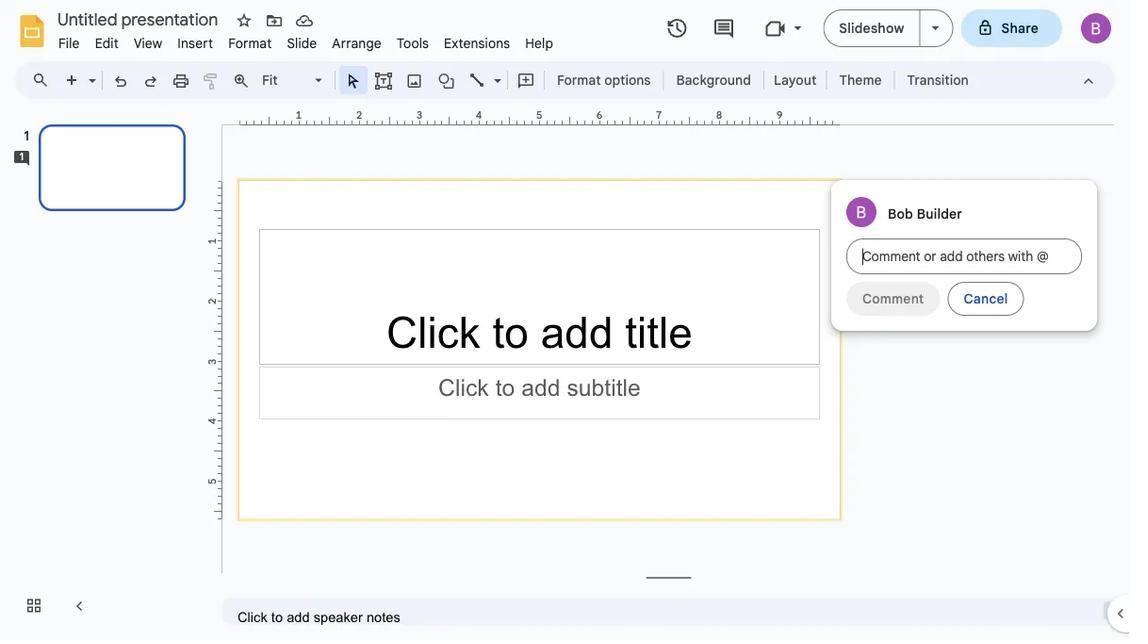 Task type: locate. For each thing, give the bounding box(es) containing it.
new slide with layout image
[[84, 68, 96, 74]]

extensions menu item
[[437, 32, 518, 54]]

tools menu item
[[389, 32, 437, 54]]

shape image
[[436, 67, 458, 93]]

insert image image
[[404, 67, 426, 93]]

menu bar
[[51, 25, 561, 56]]

Rename text field
[[51, 8, 229, 30]]

builder
[[917, 206, 963, 222]]

bob
[[888, 206, 914, 222]]

share
[[1002, 20, 1039, 36]]

layout button
[[768, 66, 823, 94]]

1 vertical spatial format
[[557, 72, 601, 88]]

menu bar inside 'menu bar' banner
[[51, 25, 561, 56]]

0 vertical spatial format
[[228, 35, 272, 51]]

1 horizontal spatial format
[[557, 72, 601, 88]]

format menu item
[[221, 32, 280, 54]]

theme button
[[831, 66, 891, 94]]

menu bar banner
[[0, 0, 1131, 640]]

format left options
[[557, 72, 601, 88]]

menu bar containing file
[[51, 25, 561, 56]]

transition
[[908, 72, 969, 88]]

arrange menu item
[[325, 32, 389, 54]]

view
[[134, 35, 162, 51]]

list containing bob builder
[[832, 180, 1098, 331]]

bob builder
[[888, 206, 963, 222]]

navigation
[[0, 107, 207, 640]]

Zoom field
[[256, 67, 331, 95]]

help
[[525, 35, 554, 51]]

format options button
[[549, 66, 660, 94]]

view menu item
[[126, 32, 170, 54]]

slide
[[287, 35, 317, 51]]

format inside button
[[557, 72, 601, 88]]

comment
[[863, 290, 925, 307]]

file
[[58, 35, 80, 51]]

format inside menu item
[[228, 35, 272, 51]]

format for format
[[228, 35, 272, 51]]

transition button
[[899, 66, 978, 94]]

edit
[[95, 35, 119, 51]]

0 horizontal spatial format
[[228, 35, 272, 51]]

background
[[677, 72, 751, 88]]

main toolbar
[[56, 66, 978, 95]]

slide menu item
[[280, 32, 325, 54]]

bob builder image
[[847, 197, 877, 227]]

extensions
[[444, 35, 510, 51]]

list
[[832, 180, 1098, 331]]

format down star 'option' in the left top of the page
[[228, 35, 272, 51]]

arrange
[[332, 35, 382, 51]]

tools
[[397, 35, 429, 51]]

application
[[0, 0, 1131, 640]]

cancel
[[964, 290, 1009, 307]]

Comment draft text field
[[847, 239, 1083, 274]]

format
[[228, 35, 272, 51], [557, 72, 601, 88]]



Task type: vqa. For each thing, say whether or not it's contained in the screenshot.
MENU BAR banner
yes



Task type: describe. For each thing, give the bounding box(es) containing it.
comment button
[[847, 282, 941, 316]]

slideshow button
[[824, 9, 921, 47]]

options
[[605, 72, 651, 88]]

file menu item
[[51, 32, 87, 54]]

share button
[[961, 9, 1063, 47]]

Menus field
[[24, 67, 65, 93]]

Zoom text field
[[259, 67, 312, 93]]

application containing slideshow
[[0, 0, 1131, 640]]

insert menu item
[[170, 32, 221, 54]]

slideshow
[[840, 20, 905, 36]]

help menu item
[[518, 32, 561, 54]]

cancel button
[[948, 282, 1025, 316]]

theme
[[840, 72, 882, 88]]

insert
[[178, 35, 213, 51]]

Star checkbox
[[231, 8, 257, 34]]

background button
[[668, 66, 760, 94]]

start slideshow (⌘+enter) image
[[932, 26, 940, 30]]

layout
[[774, 72, 817, 88]]

format options
[[557, 72, 651, 88]]

format for format options
[[557, 72, 601, 88]]

edit menu item
[[87, 32, 126, 54]]



